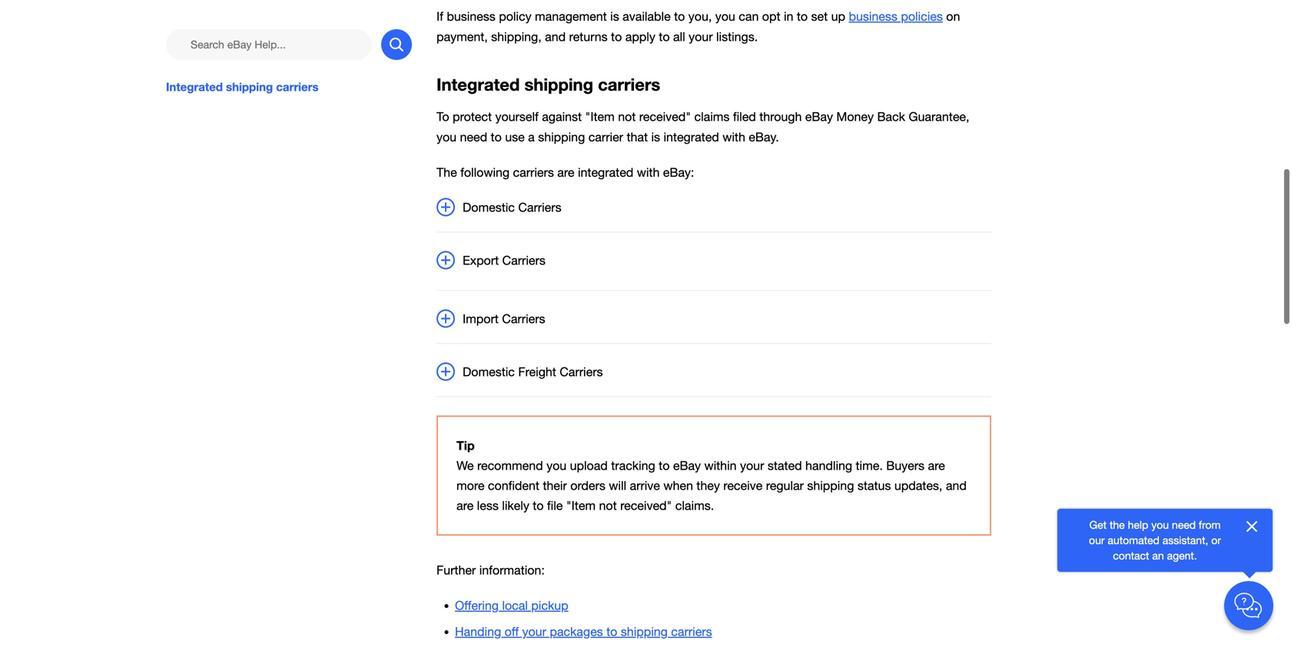 Task type: vqa. For each thing, say whether or not it's contained in the screenshot.
THE YOUR
yes



Task type: describe. For each thing, give the bounding box(es) containing it.
apply
[[626, 29, 656, 44]]

likely
[[502, 499, 530, 513]]

"item inside to protect yourself against "item not received" claims filed through ebay money back guarantee, you need to use a shipping carrier that is integrated with ebay.
[[586, 110, 615, 124]]

domestic carriers
[[463, 200, 562, 214]]

back
[[878, 110, 906, 124]]

Search eBay Help... text field
[[166, 29, 372, 60]]

"item inside 'tip we recommend you upload tracking to ebay within your stated handling time. buyers are more confident their orders will arrive when they receive regular shipping status updates, and are less likely to file "item not received" claims.'
[[567, 499, 596, 513]]

shipping inside integrated shipping carriers link
[[226, 80, 273, 94]]

yourself
[[496, 110, 539, 124]]

money
[[837, 110, 874, 124]]

received" inside 'tip we recommend you upload tracking to ebay within your stated handling time. buyers are more confident their orders will arrive when they receive regular shipping status updates, and are less likely to file "item not received" claims.'
[[621, 499, 672, 513]]

orders
[[571, 479, 606, 493]]

export carriers
[[463, 253, 546, 268]]

offering
[[455, 599, 499, 613]]

assistant,
[[1163, 534, 1209, 547]]

not inside 'tip we recommend you upload tracking to ebay within your stated handling time. buyers are more confident their orders will arrive when they receive regular shipping status updates, and are less likely to file "item not received" claims.'
[[599, 499, 617, 513]]

integrated shipping carriers link
[[166, 78, 412, 95]]

to protect yourself against "item not received" claims filed through ebay money back guarantee, you need to use a shipping carrier that is integrated with ebay.
[[437, 110, 970, 144]]

on payment, shipping, and returns to apply to all your listings.
[[437, 9, 961, 44]]

tip we recommend you upload tracking to ebay within your stated handling time. buyers are more confident their orders will arrive when they receive regular shipping status updates, and are less likely to file "item not received" claims.
[[457, 438, 967, 513]]

to up when
[[659, 459, 670, 473]]

an
[[1153, 549, 1165, 562]]

agent.
[[1168, 549, 1198, 562]]

get the help you need from our automated assistant, or contact an agent.
[[1090, 519, 1222, 562]]

further information:
[[437, 563, 545, 578]]

import carriers
[[463, 312, 546, 326]]

less
[[477, 499, 499, 513]]

handling
[[806, 459, 853, 473]]

the
[[1110, 519, 1126, 531]]

domestic for domestic carriers
[[463, 200, 515, 214]]

ebay:
[[663, 165, 695, 179]]

your for on
[[689, 29, 713, 44]]

stated
[[768, 459, 803, 473]]

local
[[502, 599, 528, 613]]

off
[[505, 625, 519, 639]]

information:
[[480, 563, 545, 578]]

handing off your packages to shipping carriers link
[[455, 625, 713, 639]]

contact
[[1114, 549, 1150, 562]]

buyers
[[887, 459, 925, 473]]

1 horizontal spatial integrated
[[437, 74, 520, 94]]

export carriers button
[[437, 251, 992, 270]]

following
[[461, 165, 510, 179]]

tip
[[457, 438, 475, 453]]

use
[[505, 130, 525, 144]]

status
[[858, 479, 892, 493]]

carrier that
[[589, 130, 648, 144]]

your for tip
[[741, 459, 765, 473]]

pickup
[[532, 599, 569, 613]]

you,
[[689, 9, 712, 24]]

they
[[697, 479, 720, 493]]

2 business from the left
[[849, 9, 898, 24]]

shipping up the against
[[525, 74, 594, 94]]

shipping inside 'tip we recommend you upload tracking to ebay within your stated handling time. buyers are more confident their orders will arrive when they receive regular shipping status updates, and are less likely to file "item not received" claims.'
[[808, 479, 855, 493]]

domestic freight carriers button
[[437, 362, 992, 382]]

tracking
[[612, 459, 656, 473]]

and inside 'tip we recommend you upload tracking to ebay within your stated handling time. buyers are more confident their orders will arrive when they receive regular shipping status updates, and are less likely to file "item not received" claims.'
[[947, 479, 967, 493]]

to left file
[[533, 499, 544, 513]]

set
[[812, 9, 828, 24]]

a
[[528, 130, 535, 144]]

shipping inside to protect yourself against "item not received" claims filed through ebay money back guarantee, you need to use a shipping carrier that is integrated with ebay.
[[538, 130, 585, 144]]

confident
[[488, 479, 540, 493]]

to up all
[[675, 9, 685, 24]]

1 vertical spatial integrated
[[578, 165, 634, 179]]

to left all
[[659, 29, 670, 44]]

in
[[784, 9, 794, 24]]

1 business from the left
[[447, 9, 496, 24]]

updates,
[[895, 479, 943, 493]]

within
[[705, 459, 737, 473]]

you inside to protect yourself against "item not received" claims filed through ebay money back guarantee, you need to use a shipping carrier that is integrated with ebay.
[[437, 130, 457, 144]]

policy
[[499, 9, 532, 24]]

against
[[542, 110, 582, 124]]

and inside on payment, shipping, and returns to apply to all your listings.
[[545, 29, 566, 44]]

ebay inside 'tip we recommend you upload tracking to ebay within your stated handling time. buyers are more confident their orders will arrive when they receive regular shipping status updates, and are less likely to file "item not received" claims.'
[[674, 459, 701, 473]]

if business policy management is available to you, you can opt in to set up business policies
[[437, 9, 943, 24]]

packages
[[550, 625, 603, 639]]

policies
[[902, 9, 943, 24]]

0 horizontal spatial with
[[637, 165, 660, 179]]

0 vertical spatial are
[[558, 165, 575, 179]]

listings.
[[717, 29, 758, 44]]

can
[[739, 9, 759, 24]]

handing
[[455, 625, 502, 639]]

get the help you need from our automated assistant, or contact an agent. tooltip
[[1083, 518, 1229, 564]]

to left apply
[[611, 29, 622, 44]]

you inside get the help you need from our automated assistant, or contact an agent.
[[1152, 519, 1170, 531]]

handing off your packages to shipping carriers
[[455, 625, 713, 639]]

or
[[1212, 534, 1222, 547]]

automated
[[1108, 534, 1160, 547]]

you inside 'tip we recommend you upload tracking to ebay within your stated handling time. buyers are more confident their orders will arrive when they receive regular shipping status updates, and are less likely to file "item not received" claims.'
[[547, 459, 567, 473]]

2 vertical spatial your
[[523, 625, 547, 639]]



Task type: locate. For each thing, give the bounding box(es) containing it.
need up assistant,
[[1173, 519, 1197, 531]]

guarantee,
[[909, 110, 970, 124]]

0 horizontal spatial need
[[460, 130, 488, 144]]

upload
[[570, 459, 608, 473]]

0 horizontal spatial business
[[447, 9, 496, 24]]

0 horizontal spatial integrated
[[578, 165, 634, 179]]

payment,
[[437, 29, 488, 44]]

your
[[689, 29, 713, 44], [741, 459, 765, 473], [523, 625, 547, 639]]

integrated shipping carriers down 'search ebay help...' text field
[[166, 80, 319, 94]]

received" left claims in the right of the page
[[640, 110, 691, 124]]

1 horizontal spatial not
[[618, 110, 636, 124]]

further
[[437, 563, 476, 578]]

shipping down the against
[[538, 130, 585, 144]]

carriers inside export carriers dropdown button
[[503, 253, 546, 268]]

are up updates,
[[929, 459, 946, 473]]

not
[[618, 110, 636, 124], [599, 499, 617, 513]]

with inside to protect yourself against "item not received" claims filed through ebay money back guarantee, you need to use a shipping carrier that is integrated with ebay.
[[723, 130, 746, 144]]

to
[[437, 110, 450, 124]]

shipping down 'search ebay help...' text field
[[226, 80, 273, 94]]

import carriers button
[[437, 309, 992, 329]]

and right updates,
[[947, 479, 967, 493]]

1 horizontal spatial and
[[947, 479, 967, 493]]

are down more
[[457, 499, 474, 513]]

their
[[543, 479, 567, 493]]

0 vertical spatial "item
[[586, 110, 615, 124]]

business
[[447, 9, 496, 24], [849, 9, 898, 24]]

received" down arrive
[[621, 499, 672, 513]]

2 domestic from the top
[[463, 365, 515, 379]]

domestic freight carriers
[[463, 365, 603, 379]]

not down the will
[[599, 499, 617, 513]]

up
[[832, 9, 846, 24]]

the following carriers are integrated with ebay:
[[437, 165, 695, 179]]

claims
[[695, 110, 730, 124]]

domestic for domestic freight carriers
[[463, 365, 515, 379]]

0 horizontal spatial is
[[611, 9, 620, 24]]

carriers right 'import'
[[502, 312, 546, 326]]

recommend
[[478, 459, 543, 473]]

claims.
[[676, 499, 715, 513]]

domestic carriers button
[[437, 198, 992, 217]]

2 horizontal spatial your
[[741, 459, 765, 473]]

received" inside to protect yourself against "item not received" claims filed through ebay money back guarantee, you need to use a shipping carrier that is integrated with ebay.
[[640, 110, 691, 124]]

1 vertical spatial are
[[929, 459, 946, 473]]

protect
[[453, 110, 492, 124]]

with
[[723, 130, 746, 144], [637, 165, 660, 179]]

with down filed
[[723, 130, 746, 144]]

our
[[1090, 534, 1105, 547]]

with left ebay:
[[637, 165, 660, 179]]

business policies link
[[849, 9, 943, 24]]

if
[[437, 9, 444, 24]]

arrive
[[630, 479, 661, 493]]

you down the to
[[437, 130, 457, 144]]

help
[[1129, 519, 1149, 531]]

1 horizontal spatial business
[[849, 9, 898, 24]]

1 vertical spatial received"
[[621, 499, 672, 513]]

1 horizontal spatial your
[[689, 29, 713, 44]]

"item
[[586, 110, 615, 124], [567, 499, 596, 513]]

get
[[1090, 519, 1107, 531]]

is
[[611, 9, 620, 24], [652, 130, 661, 144]]

domestic down following on the left of the page
[[463, 200, 515, 214]]

carriers
[[598, 74, 661, 94], [276, 80, 319, 94], [513, 165, 554, 179], [672, 625, 713, 639]]

1 vertical spatial domestic
[[463, 365, 515, 379]]

1 domestic from the top
[[463, 200, 515, 214]]

returns
[[569, 29, 608, 44]]

and down management at the left of page
[[545, 29, 566, 44]]

offering local pickup link
[[455, 599, 569, 613]]

0 horizontal spatial and
[[545, 29, 566, 44]]

is inside to protect yourself against "item not received" claims filed through ebay money back guarantee, you need to use a shipping carrier that is integrated with ebay.
[[652, 130, 661, 144]]

available
[[623, 9, 671, 24]]

management
[[535, 9, 607, 24]]

is left available
[[611, 9, 620, 24]]

domestic inside dropdown button
[[463, 200, 515, 214]]

need inside to protect yourself against "item not received" claims filed through ebay money back guarantee, you need to use a shipping carrier that is integrated with ebay.
[[460, 130, 488, 144]]

all
[[674, 29, 686, 44]]

integrated inside to protect yourself against "item not received" claims filed through ebay money back guarantee, you need to use a shipping carrier that is integrated with ebay.
[[664, 130, 720, 144]]

you
[[716, 9, 736, 24], [437, 130, 457, 144], [547, 459, 567, 473], [1152, 519, 1170, 531]]

carriers right freight at the bottom left
[[560, 365, 603, 379]]

carriers inside domestic carriers dropdown button
[[519, 200, 562, 214]]

filed
[[734, 110, 757, 124]]

1 horizontal spatial need
[[1173, 519, 1197, 531]]

business right up
[[849, 9, 898, 24]]

receive
[[724, 479, 763, 493]]

from
[[1200, 519, 1222, 531]]

shipping down handling
[[808, 479, 855, 493]]

to
[[675, 9, 685, 24], [797, 9, 808, 24], [611, 29, 622, 44], [659, 29, 670, 44], [491, 130, 502, 144], [659, 459, 670, 473], [533, 499, 544, 513], [607, 625, 618, 639]]

to left the use
[[491, 130, 502, 144]]

on
[[947, 9, 961, 24]]

not inside to protect yourself against "item not received" claims filed through ebay money back guarantee, you need to use a shipping carrier that is integrated with ebay.
[[618, 110, 636, 124]]

integrated shipping carriers up the against
[[437, 74, 661, 94]]

carriers for domestic carriers
[[519, 200, 562, 214]]

through
[[760, 110, 802, 124]]

your right off
[[523, 625, 547, 639]]

0 horizontal spatial are
[[457, 499, 474, 513]]

business up payment,
[[447, 9, 496, 24]]

"item down orders
[[567, 499, 596, 513]]

1 horizontal spatial integrated shipping carriers
[[437, 74, 661, 94]]

domestic left freight at the bottom left
[[463, 365, 515, 379]]

1 vertical spatial your
[[741, 459, 765, 473]]

to right packages
[[607, 625, 618, 639]]

you up their
[[547, 459, 567, 473]]

to inside to protect yourself against "item not received" claims filed through ebay money back guarantee, you need to use a shipping carrier that is integrated with ebay.
[[491, 130, 502, 144]]

carriers for import carriers
[[502, 312, 546, 326]]

1 vertical spatial "item
[[567, 499, 596, 513]]

carriers for export carriers
[[503, 253, 546, 268]]

your down you,
[[689, 29, 713, 44]]

are down the against
[[558, 165, 575, 179]]

0 horizontal spatial not
[[599, 499, 617, 513]]

will
[[609, 479, 627, 493]]

integrated shipping carriers
[[437, 74, 661, 94], [166, 80, 319, 94]]

your inside on payment, shipping, and returns to apply to all your listings.
[[689, 29, 713, 44]]

ebay inside to protect yourself against "item not received" claims filed through ebay money back guarantee, you need to use a shipping carrier that is integrated with ebay.
[[806, 110, 834, 124]]

domestic inside dropdown button
[[463, 365, 515, 379]]

0 vertical spatial and
[[545, 29, 566, 44]]

0 horizontal spatial integrated shipping carriers
[[166, 80, 319, 94]]

carriers right 'export'
[[503, 253, 546, 268]]

the
[[437, 165, 457, 179]]

"item up carrier that
[[586, 110, 615, 124]]

time.
[[856, 459, 883, 473]]

we
[[457, 459, 474, 473]]

shipping right packages
[[621, 625, 668, 639]]

your up receive
[[741, 459, 765, 473]]

import
[[463, 312, 499, 326]]

offering local pickup
[[455, 599, 569, 613]]

1 horizontal spatial ebay
[[806, 110, 834, 124]]

0 vertical spatial ebay
[[806, 110, 834, 124]]

shipping
[[525, 74, 594, 94], [226, 80, 273, 94], [538, 130, 585, 144], [808, 479, 855, 493], [621, 625, 668, 639]]

when
[[664, 479, 694, 493]]

0 horizontal spatial your
[[523, 625, 547, 639]]

1 horizontal spatial integrated
[[664, 130, 720, 144]]

is right carrier that
[[652, 130, 661, 144]]

carriers inside import carriers dropdown button
[[502, 312, 546, 326]]

1 horizontal spatial are
[[558, 165, 575, 179]]

are
[[558, 165, 575, 179], [929, 459, 946, 473], [457, 499, 474, 513]]

0 horizontal spatial integrated
[[166, 80, 223, 94]]

not up carrier that
[[618, 110, 636, 124]]

you up listings. at the top right of the page
[[716, 9, 736, 24]]

0 vertical spatial not
[[618, 110, 636, 124]]

file
[[547, 499, 563, 513]]

regular
[[766, 479, 804, 493]]

0 vertical spatial domestic
[[463, 200, 515, 214]]

carriers down 'the following carriers are integrated with ebay:'
[[519, 200, 562, 214]]

ebay up when
[[674, 459, 701, 473]]

integrated down carrier that
[[578, 165, 634, 179]]

1 vertical spatial and
[[947, 479, 967, 493]]

your inside 'tip we recommend you upload tracking to ebay within your stated handling time. buyers are more confident their orders will arrive when they receive regular shipping status updates, and are less likely to file "item not received" claims.'
[[741, 459, 765, 473]]

1 vertical spatial need
[[1173, 519, 1197, 531]]

export
[[463, 253, 499, 268]]

freight
[[519, 365, 557, 379]]

you right help
[[1152, 519, 1170, 531]]

1 vertical spatial is
[[652, 130, 661, 144]]

0 vertical spatial need
[[460, 130, 488, 144]]

2 vertical spatial are
[[457, 499, 474, 513]]

1 horizontal spatial with
[[723, 130, 746, 144]]

to right in
[[797, 9, 808, 24]]

1 vertical spatial ebay
[[674, 459, 701, 473]]

carriers
[[519, 200, 562, 214], [503, 253, 546, 268], [502, 312, 546, 326], [560, 365, 603, 379]]

0 vertical spatial received"
[[640, 110, 691, 124]]

integrated down claims in the right of the page
[[664, 130, 720, 144]]

0 horizontal spatial ebay
[[674, 459, 701, 473]]

0 vertical spatial your
[[689, 29, 713, 44]]

integrated
[[437, 74, 520, 94], [166, 80, 223, 94]]

opt
[[763, 9, 781, 24]]

received"
[[640, 110, 691, 124], [621, 499, 672, 513]]

1 horizontal spatial is
[[652, 130, 661, 144]]

ebay.
[[749, 130, 780, 144]]

0 vertical spatial with
[[723, 130, 746, 144]]

ebay left the money
[[806, 110, 834, 124]]

need down the protect
[[460, 130, 488, 144]]

need inside get the help you need from our automated assistant, or contact an agent.
[[1173, 519, 1197, 531]]

0 vertical spatial integrated
[[664, 130, 720, 144]]

carriers inside domestic freight carriers dropdown button
[[560, 365, 603, 379]]

1 vertical spatial not
[[599, 499, 617, 513]]

2 horizontal spatial are
[[929, 459, 946, 473]]

1 vertical spatial with
[[637, 165, 660, 179]]

more
[[457, 479, 485, 493]]

shipping,
[[492, 29, 542, 44]]

0 vertical spatial is
[[611, 9, 620, 24]]



